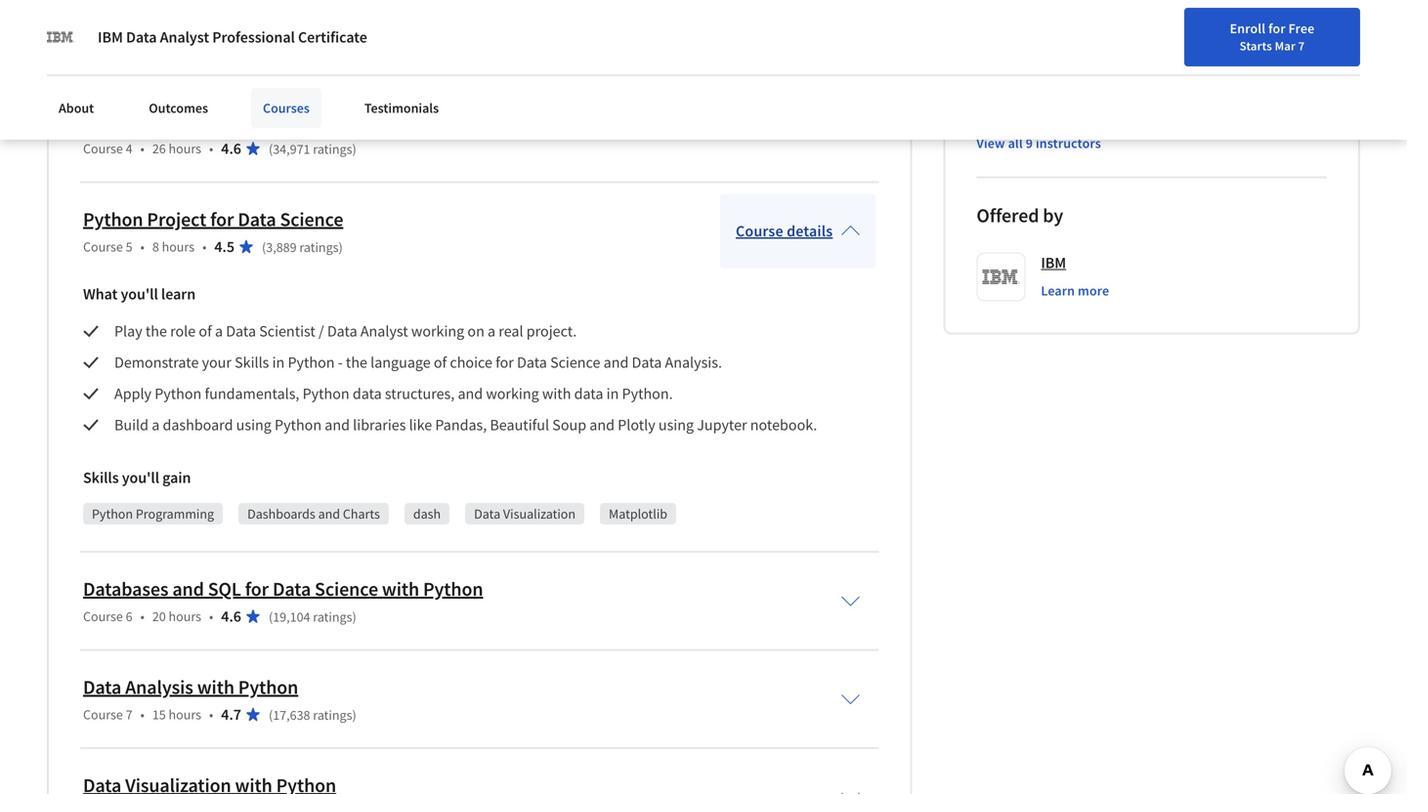 Task type: describe. For each thing, give the bounding box(es) containing it.
course details button
[[721, 194, 876, 269]]

2 using from the left
[[659, 415, 694, 435]]

view
[[977, 134, 1006, 152]]

19,104
[[273, 609, 310, 626]]

course inside dropdown button
[[736, 222, 784, 241]]

project.
[[527, 322, 577, 341]]

join
[[1321, 25, 1347, 43]]

python for data science, ai & development
[[83, 109, 438, 133]]

all
[[1009, 134, 1023, 152]]

0 vertical spatial in
[[272, 353, 285, 372]]

ratings for ai
[[313, 140, 352, 158]]

demonstrate your skills in python - the language of choice for data science and data analysis.
[[114, 353, 726, 372]]

• right 4
[[140, 140, 145, 157]]

3,889
[[266, 239, 297, 256]]

dashboards and charts
[[247, 505, 380, 523]]

3,353
[[273, 42, 304, 60]]

course 6 • 20 hours •
[[83, 608, 213, 626]]

find your new career link
[[1118, 20, 1260, 44]]

course 5 • 8 hours •
[[83, 238, 207, 256]]

( for ai
[[269, 140, 273, 158]]

1,294,631 learners
[[1120, 4, 1224, 21]]

you'll for learn
[[121, 284, 158, 304]]

0 horizontal spatial of
[[199, 322, 212, 341]]

your for demonstrate
[[202, 353, 232, 372]]

1 vertical spatial science
[[551, 353, 601, 372]]

hours for analysis
[[169, 706, 201, 724]]

hours for visualization
[[169, 42, 201, 59]]

offered by
[[977, 203, 1064, 228]]

for up 26
[[147, 109, 171, 133]]

( 17,638 ratings )
[[269, 707, 357, 724]]

data up 'course 7 • 15 hours •'
[[83, 676, 121, 700]]

1 vertical spatial in
[[607, 384, 619, 404]]

charts
[[343, 505, 380, 523]]

learn
[[1042, 282, 1076, 300]]

what
[[83, 284, 118, 304]]

python down skills you'll gain
[[92, 505, 133, 523]]

• down outcomes link
[[209, 140, 213, 157]]

• left the 15
[[140, 706, 145, 724]]

ibm data analyst professional certificate
[[98, 27, 367, 47]]

( 34,971 ratings )
[[269, 140, 357, 158]]

free for enroll for free starts mar 7
[[1289, 20, 1315, 37]]

cognos
[[496, 11, 558, 35]]

mar
[[1275, 38, 1296, 54]]

science,
[[217, 109, 286, 133]]

1 horizontal spatial the
[[346, 353, 368, 372]]

/
[[319, 322, 324, 341]]

26
[[152, 140, 166, 157]]

excel
[[415, 11, 457, 35]]

1 vertical spatial 7
[[126, 706, 133, 724]]

0 horizontal spatial working
[[412, 322, 465, 341]]

course for python for data science, ai & development
[[83, 140, 123, 157]]

about
[[59, 99, 94, 117]]

course for data visualization and dashboards with excel and cognos
[[83, 42, 123, 59]]

) for ai
[[352, 140, 357, 158]]

0 horizontal spatial skills
[[83, 468, 119, 488]]

ratings for science
[[300, 239, 339, 256]]

data analysis with python
[[83, 676, 298, 700]]

for right sql
[[245, 577, 269, 602]]

• down data analysis with python link
[[209, 706, 213, 724]]

fundamentals,
[[205, 384, 300, 404]]

your for find
[[1155, 22, 1181, 40]]

apply
[[114, 384, 152, 404]]

gain
[[162, 468, 191, 488]]

ibm for ibm data analyst professional certificate
[[98, 27, 123, 47]]

python up 4
[[83, 109, 143, 133]]

python left -
[[288, 353, 335, 372]]

15
[[152, 706, 166, 724]]

enroll for free starts mar 7
[[1231, 20, 1315, 54]]

jupyter
[[697, 415, 748, 435]]

data right ibm icon at the top left of the page
[[83, 11, 121, 35]]

0 horizontal spatial a
[[152, 415, 160, 435]]

hours for and
[[169, 608, 201, 626]]

4.7 for with
[[221, 705, 241, 725]]

apply python fundamentals, python data structures, and working with data in python.
[[114, 384, 673, 404]]

analysis
[[125, 676, 193, 700]]

on
[[468, 322, 485, 341]]

course 3 • 14 hours •
[[83, 42, 213, 59]]

log
[[1270, 22, 1290, 40]]

data visualization and dashboards with excel and cognos link
[[83, 11, 558, 35]]

find
[[1127, 22, 1153, 40]]

in
[[1293, 22, 1304, 40]]

course 4 • 26 hours •
[[83, 140, 213, 157]]

4.6 for science,
[[221, 139, 241, 158]]

coursera image
[[23, 16, 148, 47]]

with up soup
[[542, 384, 571, 404]]

data visualization
[[474, 505, 576, 523]]

matplotlib
[[609, 505, 668, 523]]

python down dash
[[423, 577, 483, 602]]

( down data analysis with python link
[[269, 707, 273, 724]]

python down -
[[303, 384, 350, 404]]

data right dash
[[474, 505, 501, 523]]

demonstrate
[[114, 353, 199, 372]]

plotly
[[618, 415, 656, 435]]

outcomes link
[[137, 88, 220, 128]]

1 vertical spatial analyst
[[361, 322, 408, 341]]

course details
[[736, 222, 833, 241]]

data up outcomes link
[[126, 27, 157, 47]]

4.6 for for
[[221, 607, 241, 627]]

visualization for data visualization
[[503, 505, 576, 523]]

5
[[126, 238, 133, 256]]

structures,
[[385, 384, 455, 404]]

1 data from the left
[[353, 384, 382, 404]]

databases and sql for data science with python link
[[83, 577, 483, 602]]

7 inside enroll for free starts mar 7
[[1299, 38, 1306, 54]]

outcomes
[[149, 99, 208, 117]]

python programming
[[92, 505, 214, 523]]

enroll
[[1231, 20, 1266, 37]]

0 vertical spatial dashboards
[[271, 11, 370, 35]]

ibm link
[[1042, 253, 1067, 273]]

dashboard
[[163, 415, 233, 435]]

view all 9 instructors
[[977, 134, 1102, 152]]

ratings right 17,638
[[313, 707, 352, 724]]

rav ahuja image
[[980, 49, 1023, 92]]

• right 14
[[209, 42, 213, 59]]

about link
[[47, 88, 106, 128]]

ratings for data
[[313, 609, 352, 626]]

) for science
[[339, 239, 343, 256]]

offered
[[977, 203, 1040, 228]]

• down sql
[[209, 608, 213, 626]]

log in link
[[1260, 20, 1314, 43]]

play the role of a data scientist / data analyst working on a real project.
[[114, 322, 577, 341]]

) down data visualization and dashboards with excel and cognos
[[346, 42, 350, 60]]

( 3,889 ratings )
[[262, 239, 343, 256]]

development
[[326, 109, 438, 133]]

testimonials link
[[353, 88, 451, 128]]

ai
[[289, 109, 306, 133]]



Task type: locate. For each thing, give the bounding box(es) containing it.
0 horizontal spatial visualization
[[125, 11, 231, 35]]

1 horizontal spatial analyst
[[361, 322, 408, 341]]

9
[[1026, 134, 1034, 152]]

skills
[[235, 353, 269, 372], [83, 468, 119, 488]]

new
[[1184, 22, 1210, 40]]

1 horizontal spatial skills
[[235, 353, 269, 372]]

certificate
[[298, 27, 367, 47]]

analyst up language
[[361, 322, 408, 341]]

in
[[272, 353, 285, 372], [607, 384, 619, 404]]

of
[[199, 322, 212, 341], [434, 353, 447, 372]]

1 vertical spatial dashboards
[[247, 505, 316, 523]]

testimonials
[[365, 99, 439, 117]]

data
[[83, 11, 121, 35], [126, 27, 157, 47], [175, 109, 213, 133], [238, 207, 276, 232], [226, 322, 256, 341], [327, 322, 357, 341], [517, 353, 547, 372], [632, 353, 662, 372], [474, 505, 501, 523], [273, 577, 311, 602], [83, 676, 121, 700]]

working up "demonstrate your skills in python - the language of choice for data science and data analysis."
[[412, 322, 465, 341]]

course left 3
[[83, 42, 123, 59]]

( for data
[[269, 609, 273, 626]]

1 vertical spatial visualization
[[503, 505, 576, 523]]

play
[[114, 322, 142, 341]]

with right analysis
[[197, 676, 235, 700]]

log in
[[1270, 22, 1304, 40]]

None search field
[[279, 12, 601, 51]]

ibm right rav ahuja image
[[1038, 71, 1059, 88]]

in left python.
[[607, 384, 619, 404]]

1 vertical spatial working
[[486, 384, 539, 404]]

free for join for free
[[1370, 25, 1397, 43]]

0 horizontal spatial your
[[202, 353, 232, 372]]

ibm learn more
[[1042, 253, 1110, 300]]

you'll left gain
[[122, 468, 159, 488]]

hours for for
[[169, 140, 201, 157]]

analyst
[[160, 27, 209, 47], [361, 322, 408, 341]]

ibm image
[[47, 23, 74, 51]]

scientist
[[259, 322, 316, 341]]

( for science
[[262, 239, 266, 256]]

dashboards up databases and sql for data science with python link
[[247, 505, 316, 523]]

8
[[152, 238, 159, 256]]

libraries
[[353, 415, 406, 435]]

data right /
[[327, 322, 357, 341]]

( right 4.5
[[262, 239, 266, 256]]

0 vertical spatial the
[[146, 322, 167, 341]]

1 horizontal spatial visualization
[[503, 505, 576, 523]]

1 vertical spatial you'll
[[122, 468, 159, 488]]

1 4.6 from the top
[[221, 139, 241, 158]]

course for python project for data science
[[83, 238, 123, 256]]

python for data science, ai & development link
[[83, 109, 438, 133]]

4.7 left 3,353
[[221, 41, 241, 60]]

your up fundamentals,
[[202, 353, 232, 372]]

4.5
[[214, 237, 235, 257]]

learn more button
[[1042, 281, 1110, 301]]

data up "libraries"
[[353, 384, 382, 404]]

view all 9 instructors button
[[977, 133, 1102, 153]]

14
[[152, 42, 166, 59]]

choice
[[450, 353, 493, 372]]

0 horizontal spatial analyst
[[160, 27, 209, 47]]

0 vertical spatial analyst
[[160, 27, 209, 47]]

) right 17,638
[[352, 707, 357, 724]]

the right -
[[346, 353, 368, 372]]

) for data
[[352, 609, 357, 626]]

) right 3,889
[[339, 239, 343, 256]]

ibm for ibm learn more
[[1042, 253, 1067, 273]]

0 vertical spatial 4.6
[[221, 139, 241, 158]]

( down data visualization and dashboards with excel and cognos
[[269, 42, 273, 60]]

2 vertical spatial ibm
[[1042, 253, 1067, 273]]

0 horizontal spatial using
[[236, 415, 272, 435]]

you'll for gain
[[122, 468, 159, 488]]

course left 5
[[83, 238, 123, 256]]

analysis.
[[665, 353, 722, 372]]

4.6 down science,
[[221, 139, 241, 158]]

the left role
[[146, 322, 167, 341]]

data up 3,889
[[238, 207, 276, 232]]

analyst right 3
[[160, 27, 209, 47]]

course for data analysis with python
[[83, 706, 123, 724]]

programming
[[136, 505, 214, 523]]

of left choice
[[434, 353, 447, 372]]

free
[[1289, 20, 1315, 37], [1370, 25, 1397, 43]]

ratings down &
[[313, 140, 352, 158]]

1 horizontal spatial in
[[607, 384, 619, 404]]

( down python for data science, ai & development
[[269, 140, 273, 158]]

0 vertical spatial working
[[412, 322, 465, 341]]

1 horizontal spatial data
[[574, 384, 604, 404]]

1 horizontal spatial a
[[215, 322, 223, 341]]

1 vertical spatial ibm
[[1038, 71, 1059, 88]]

hours right 14
[[169, 42, 201, 59]]

starts
[[1240, 38, 1273, 54]]

with down dash
[[382, 577, 419, 602]]

details
[[787, 222, 833, 241]]

real
[[499, 322, 524, 341]]

with left excel
[[373, 11, 411, 35]]

1 horizontal spatial free
[[1370, 25, 1397, 43]]

notebook.
[[751, 415, 818, 435]]

ratings right 3,889
[[300, 239, 339, 256]]

visualization down 'beautiful'
[[503, 505, 576, 523]]

2 horizontal spatial a
[[488, 322, 496, 341]]

visualization up 14
[[125, 11, 231, 35]]

course for databases and sql for data science with python
[[83, 608, 123, 626]]

0 horizontal spatial in
[[272, 353, 285, 372]]

6
[[126, 608, 133, 626]]

0 vertical spatial science
[[280, 207, 344, 232]]

python project for data science link
[[83, 207, 344, 232]]

build
[[114, 415, 149, 435]]

build a dashboard using python and libraries like pandas, beautiful soup and plotly using jupyter notebook.
[[114, 415, 818, 435]]

) right 19,104
[[352, 609, 357, 626]]

hours for project
[[162, 238, 195, 256]]

data analysis with python link
[[83, 676, 298, 700]]

language
[[371, 353, 431, 372]]

4.7 for and
[[221, 41, 241, 60]]

course left 4
[[83, 140, 123, 157]]

your inside "link"
[[1155, 22, 1181, 40]]

1 horizontal spatial working
[[486, 384, 539, 404]]

free inside enroll for free starts mar 7
[[1289, 20, 1315, 37]]

python up 17,638
[[238, 676, 298, 700]]

visualization for data visualization and dashboards with excel and cognos
[[125, 11, 231, 35]]

course left 6
[[83, 608, 123, 626]]

1 horizontal spatial of
[[434, 353, 447, 372]]

2 4.7 from the top
[[221, 705, 241, 725]]

professional
[[212, 27, 295, 47]]

1 horizontal spatial 7
[[1299, 38, 1306, 54]]

and
[[235, 11, 267, 35], [460, 11, 492, 35], [604, 353, 629, 372], [458, 384, 483, 404], [325, 415, 350, 435], [590, 415, 615, 435], [318, 505, 340, 523], [172, 577, 204, 602]]

more
[[1078, 282, 1110, 300]]

python down fundamentals,
[[275, 415, 322, 435]]

data down project.
[[517, 353, 547, 372]]

ibm
[[98, 27, 123, 47], [1038, 71, 1059, 88], [1042, 253, 1067, 273]]

3
[[126, 42, 133, 59]]

0 horizontal spatial 7
[[126, 706, 133, 724]]

course left the 15
[[83, 706, 123, 724]]

databases
[[83, 577, 169, 602]]

hours right the 15
[[169, 706, 201, 724]]

4
[[126, 140, 133, 157]]

dashboards up "( 3,353 ratings )"
[[271, 11, 370, 35]]

of right role
[[199, 322, 212, 341]]

career
[[1212, 22, 1250, 40]]

learners
[[1178, 4, 1224, 21]]

34,971
[[273, 140, 310, 158]]

1 vertical spatial of
[[434, 353, 447, 372]]

with
[[373, 11, 411, 35], [542, 384, 571, 404], [382, 577, 419, 602], [197, 676, 235, 700]]

soup
[[553, 415, 587, 435]]

1 4.7 from the top
[[221, 41, 241, 60]]

• right 5
[[140, 238, 145, 256]]

a right on at top left
[[488, 322, 496, 341]]

using right plotly
[[659, 415, 694, 435]]

4.7 down data analysis with python link
[[221, 705, 241, 725]]

data visualization and dashboards with excel and cognos
[[83, 11, 558, 35]]

2 vertical spatial science
[[315, 577, 378, 602]]

1 vertical spatial skills
[[83, 468, 119, 488]]

&
[[309, 109, 322, 133]]

data up python.
[[632, 353, 662, 372]]

data left scientist
[[226, 322, 256, 341]]

0 horizontal spatial the
[[146, 322, 167, 341]]

sql
[[208, 577, 241, 602]]

0 horizontal spatial data
[[353, 384, 382, 404]]

free up mar
[[1289, 20, 1315, 37]]

0 vertical spatial of
[[199, 322, 212, 341]]

data up soup
[[574, 384, 604, 404]]

1 vertical spatial 4.6
[[221, 607, 241, 627]]

for down real
[[496, 353, 514, 372]]

for up mar
[[1269, 20, 1286, 37]]

python project for data science
[[83, 207, 344, 232]]

for inside enroll for free starts mar 7
[[1269, 20, 1286, 37]]

7 left the 15
[[126, 706, 133, 724]]

1 vertical spatial the
[[346, 353, 368, 372]]

for inside "link"
[[1350, 25, 1368, 43]]

join for free link
[[1316, 15, 1402, 52]]

science up ( 3,889 ratings )
[[280, 207, 344, 232]]

2 data from the left
[[574, 384, 604, 404]]

ibm for ibm
[[1038, 71, 1059, 88]]

role
[[170, 322, 196, 341]]

0 vertical spatial skills
[[235, 353, 269, 372]]

0 vertical spatial ibm
[[98, 27, 123, 47]]

a right role
[[215, 322, 223, 341]]

for right join
[[1350, 25, 1368, 43]]

0 vertical spatial 4.7
[[221, 41, 241, 60]]

1 vertical spatial 4.7
[[221, 705, 241, 725]]

in down scientist
[[272, 353, 285, 372]]

1 horizontal spatial using
[[659, 415, 694, 435]]

data up course 4 • 26 hours •
[[175, 109, 213, 133]]

1 using from the left
[[236, 415, 272, 435]]

the
[[146, 322, 167, 341], [346, 353, 368, 372]]

) down development
[[352, 140, 357, 158]]

data up 19,104
[[273, 577, 311, 602]]

ratings
[[306, 42, 346, 60], [313, 140, 352, 158], [300, 239, 339, 256], [313, 609, 352, 626], [313, 707, 352, 724]]

your down 1,294,631 learners
[[1155, 22, 1181, 40]]

skills up fundamentals,
[[235, 353, 269, 372]]

a
[[215, 322, 223, 341], [488, 322, 496, 341], [152, 415, 160, 435]]

join for free
[[1321, 25, 1397, 43]]

0 horizontal spatial free
[[1289, 20, 1315, 37]]

4.6 down sql
[[221, 607, 241, 627]]

0 vertical spatial your
[[1155, 22, 1181, 40]]

7 right mar
[[1299, 38, 1306, 54]]

hours right 26
[[169, 140, 201, 157]]

what you'll learn
[[83, 284, 196, 304]]

pandas,
[[435, 415, 487, 435]]

visualization
[[125, 11, 231, 35], [503, 505, 576, 523]]

1 vertical spatial your
[[202, 353, 232, 372]]

-
[[338, 353, 343, 372]]

learn
[[161, 284, 196, 304]]

• right 3
[[140, 42, 145, 59]]

• left 4.5
[[202, 238, 207, 256]]

course
[[83, 42, 123, 59], [83, 140, 123, 157], [736, 222, 784, 241], [83, 238, 123, 256], [83, 608, 123, 626], [83, 706, 123, 724]]

hours right 20
[[169, 608, 201, 626]]

like
[[409, 415, 432, 435]]

ibm up learn at top
[[1042, 253, 1067, 273]]

beautiful
[[490, 415, 550, 435]]

0 vertical spatial 7
[[1299, 38, 1306, 54]]

science down project.
[[551, 353, 601, 372]]

for up 4.5
[[210, 207, 234, 232]]

course left details on the right of page
[[736, 222, 784, 241]]

python up 5
[[83, 207, 143, 232]]

using down fundamentals,
[[236, 415, 272, 435]]

4.6
[[221, 139, 241, 158], [221, 607, 241, 627]]

data
[[353, 384, 382, 404], [574, 384, 604, 404]]

python up dashboard
[[155, 384, 202, 404]]

course 7 • 15 hours •
[[83, 706, 213, 724]]

0 vertical spatial you'll
[[121, 284, 158, 304]]

0 vertical spatial visualization
[[125, 11, 231, 35]]

you'll up play
[[121, 284, 158, 304]]

• right 6
[[140, 608, 145, 626]]

1 horizontal spatial your
[[1155, 22, 1181, 40]]

python.
[[622, 384, 673, 404]]

skills down build on the bottom left
[[83, 468, 119, 488]]

ibm left 3
[[98, 27, 123, 47]]

free inside "link"
[[1370, 25, 1397, 43]]

skills you'll gain
[[83, 468, 191, 488]]

instructors
[[1036, 134, 1102, 152]]

hours right 8
[[162, 238, 195, 256]]

2 4.6 from the top
[[221, 607, 241, 627]]

ratings down data visualization and dashboards with excel and cognos
[[306, 42, 346, 60]]

( down databases and sql for data science with python
[[269, 609, 273, 626]]

ibm inside ibm learn more
[[1042, 253, 1067, 273]]

free right join
[[1370, 25, 1397, 43]]

( 19,104 ratings )
[[269, 609, 357, 626]]

ratings right 19,104
[[313, 609, 352, 626]]

20
[[152, 608, 166, 626]]



Task type: vqa. For each thing, say whether or not it's contained in the screenshot.
4 button corresponding to list within Launch Your Career Carousel element the 1 button's 2 Button
no



